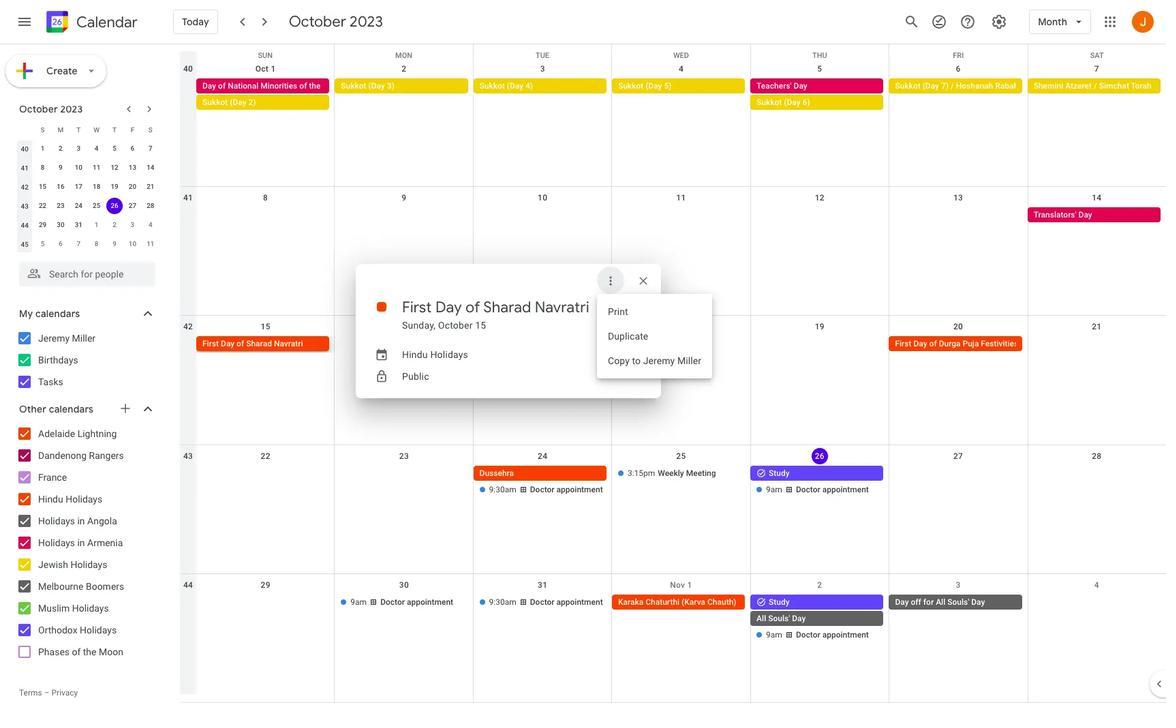 Task type: vqa. For each thing, say whether or not it's contained in the screenshot.
26 element
no



Task type: describe. For each thing, give the bounding box(es) containing it.
phases
[[38, 646, 70, 657]]

national
[[228, 81, 259, 91]]

1 vertical spatial 12
[[815, 193, 825, 203]]

jewish holidays
[[38, 559, 107, 570]]

2 / from the left
[[1095, 81, 1098, 91]]

43 for s
[[21, 202, 29, 210]]

november 2 element
[[106, 217, 123, 233]]

1 vertical spatial 28
[[1093, 451, 1102, 461]]

holidays in angola
[[38, 516, 117, 526]]

11 for 'november 11' element
[[147, 240, 154, 248]]

sat
[[1091, 51, 1105, 60]]

1 horizontal spatial 14
[[1093, 193, 1102, 203]]

month
[[1039, 16, 1068, 28]]

october 2023 grid
[[13, 120, 160, 254]]

for
[[924, 597, 934, 607]]

day of national minorities of the republic of armenia button
[[196, 78, 397, 93]]

42 for s
[[21, 183, 29, 191]]

sharad for first day of sharad navratri sunday, october 15
[[484, 298, 532, 317]]

1 right nov
[[688, 580, 693, 590]]

off
[[911, 597, 922, 607]]

minorities
[[261, 81, 298, 91]]

nov 1
[[671, 580, 693, 590]]

1 vertical spatial jeremy
[[644, 355, 675, 366]]

durga
[[939, 339, 961, 349]]

day off for all souls' day
[[896, 597, 986, 607]]

28 element
[[142, 198, 159, 214]]

france
[[38, 472, 67, 483]]

16 inside october 2023 grid
[[57, 183, 65, 190]]

20 inside 20 element
[[129, 183, 136, 190]]

24 element
[[70, 198, 87, 214]]

melbourne
[[38, 581, 84, 592]]

calendars for my calendars
[[35, 308, 80, 320]]

2 down mon
[[402, 64, 407, 74]]

shemini atzeret / simchat torah
[[1034, 81, 1152, 91]]

19 element
[[106, 179, 123, 195]]

(day for 5)
[[646, 81, 662, 91]]

november 11 element
[[142, 236, 159, 252]]

1 horizontal spatial 16
[[399, 322, 409, 332]]

30 inside "grid"
[[399, 580, 409, 590]]

menu containing print
[[597, 294, 713, 378]]

1 right 31 element
[[95, 221, 99, 228]]

(day for 7)
[[923, 81, 940, 91]]

armenia inside day of national minorities of the republic of armenia sukkot (day 2)
[[366, 81, 397, 91]]

row containing 5
[[16, 235, 160, 254]]

all inside 'all souls' day' 'button'
[[757, 614, 767, 623]]

angola
[[87, 516, 117, 526]]

sukkot for sukkot (day 4)
[[480, 81, 505, 91]]

6)
[[803, 98, 811, 107]]

atzeret
[[1066, 81, 1093, 91]]

2 9:30am from the top
[[489, 597, 517, 607]]

holidays up holidays in armenia
[[38, 516, 75, 526]]

of inside other calendars list
[[72, 646, 81, 657]]

17
[[75, 183, 83, 190]]

teachers'
[[757, 81, 792, 91]]

41 for sun
[[183, 193, 193, 203]]

of inside first day of sharad navratri sunday, october 15
[[466, 298, 481, 317]]

first for first day of sharad navratri
[[203, 339, 219, 349]]

november 8 element
[[88, 236, 105, 252]]

3 up the 10 element
[[77, 145, 81, 152]]

2 vertical spatial 9am
[[767, 630, 783, 640]]

1 up 15 element
[[41, 145, 45, 152]]

puja
[[963, 339, 980, 349]]

44 for sun
[[183, 580, 193, 590]]

29 inside "grid"
[[261, 580, 271, 590]]

sukkot (day 4) button
[[474, 78, 607, 93]]

11 inside "grid"
[[677, 193, 686, 203]]

20 inside "grid"
[[954, 322, 964, 332]]

0 horizontal spatial 5
[[41, 240, 45, 248]]

15 inside first day of sharad navratri sunday, october 15
[[476, 319, 487, 330]]

duplicate
[[608, 330, 649, 341]]

terms
[[19, 688, 42, 698]]

4 inside 'element'
[[149, 221, 153, 228]]

42 for sun
[[183, 322, 193, 332]]

sukkot for sukkot (day 7) / hoshanah rabah
[[896, 81, 921, 91]]

calendar
[[76, 13, 138, 32]]

shemini
[[1034, 81, 1064, 91]]

sukkot for sukkot (day 5)
[[618, 81, 644, 91]]

29 inside "element"
[[39, 221, 47, 228]]

23 inside "grid"
[[399, 451, 409, 461]]

17 element
[[70, 179, 87, 195]]

(day inside day of national minorities of the republic of armenia sukkot (day 2)
[[230, 98, 247, 107]]

boomers
[[86, 581, 124, 592]]

oct
[[256, 64, 269, 74]]

1 horizontal spatial 21
[[1093, 322, 1102, 332]]

9:30am inside cell
[[489, 485, 517, 494]]

privacy link
[[52, 688, 78, 698]]

day inside day of national minorities of the republic of armenia sukkot (day 2)
[[203, 81, 216, 91]]

2 t from the left
[[113, 126, 117, 133]]

sukkot (day 4)
[[480, 81, 533, 91]]

miller inside menu
[[678, 355, 702, 366]]

26 cell
[[106, 196, 124, 215]]

holidays down sunday,
[[431, 349, 469, 360]]

lightning
[[77, 428, 117, 439]]

41 for s
[[21, 164, 29, 172]]

9 inside "grid"
[[402, 193, 407, 203]]

sukkot (day 7) / hoshanah rabah
[[896, 81, 1019, 91]]

27 element
[[124, 198, 141, 214]]

cell containing dussehra
[[474, 466, 612, 498]]

2 vertical spatial 6
[[59, 240, 63, 248]]

0 vertical spatial hindu holidays
[[402, 349, 469, 360]]

hoshanah
[[957, 81, 994, 91]]

copy
[[608, 355, 630, 366]]

3 left the november 4 'element'
[[131, 221, 135, 228]]

mon
[[396, 51, 413, 60]]

12 inside october 2023 grid
[[111, 164, 118, 171]]

row containing 22
[[16, 196, 160, 215]]

10 for november 10 element
[[129, 240, 136, 248]]

privacy
[[52, 688, 78, 698]]

2 right the november 1 element
[[113, 221, 117, 228]]

19 inside row group
[[111, 183, 118, 190]]

phases of the moon
[[38, 646, 123, 657]]

first day of sharad navratri button
[[196, 336, 330, 351]]

1 vertical spatial 27
[[954, 451, 964, 461]]

(day for 3)
[[369, 81, 385, 91]]

sunday,
[[402, 319, 436, 330]]

1 horizontal spatial 5
[[113, 145, 117, 152]]

26 inside "grid"
[[815, 451, 825, 461]]

october inside first day of sharad navratri sunday, october 15
[[438, 319, 473, 330]]

1 / from the left
[[951, 81, 955, 91]]

22 element
[[34, 198, 51, 214]]

sun
[[258, 51, 273, 60]]

11 for 11 element
[[93, 164, 101, 171]]

november 9 element
[[106, 236, 123, 252]]

row containing 15
[[16, 177, 160, 196]]

row containing 42
[[180, 316, 1167, 445]]

3:15pm
[[628, 468, 656, 478]]

calendars for other calendars
[[49, 403, 93, 415]]

first day of durga puja festivities button
[[890, 336, 1023, 351]]

13 inside "grid"
[[954, 193, 964, 203]]

adelaide lightning
[[38, 428, 117, 439]]

f
[[131, 126, 134, 133]]

jewish
[[38, 559, 68, 570]]

1 right oct
[[271, 64, 276, 74]]

tasks
[[38, 376, 63, 387]]

0 vertical spatial 9
[[59, 164, 63, 171]]

21 element
[[142, 179, 159, 195]]

holidays down melbourne boomers
[[72, 603, 109, 614]]

45
[[21, 240, 29, 248]]

first day of durga puja festivities
[[896, 339, 1019, 349]]

25 inside "grid"
[[677, 451, 686, 461]]

Search for people text field
[[27, 262, 147, 286]]

3 down tue
[[541, 64, 545, 74]]

nov
[[671, 580, 686, 590]]

terms – privacy
[[19, 688, 78, 698]]

dandenong
[[38, 450, 87, 461]]

today
[[182, 16, 209, 28]]

copy to jeremy miller
[[608, 355, 702, 366]]

tue
[[536, 51, 550, 60]]

month button
[[1030, 5, 1092, 38]]

souls' inside 'button'
[[769, 614, 791, 623]]

dussehra
[[480, 468, 514, 478]]

thu
[[813, 51, 828, 60]]

0 horizontal spatial october
[[19, 103, 58, 115]]

settings menu image
[[992, 14, 1008, 30]]

1 horizontal spatial 2023
[[350, 12, 383, 31]]

melbourne boomers
[[38, 581, 124, 592]]

wed
[[674, 51, 689, 60]]

11 element
[[88, 160, 105, 176]]

m
[[58, 126, 64, 133]]

other calendars
[[19, 403, 93, 415]]

2 down m
[[59, 145, 63, 152]]

other calendars button
[[3, 398, 169, 420]]

festivities
[[982, 339, 1019, 349]]

teachers' day button
[[751, 78, 884, 93]]

day inside first day of sharad navratri sunday, october 15
[[436, 298, 462, 317]]

16 element
[[52, 179, 69, 195]]

karaka
[[618, 597, 644, 607]]

(day inside teachers' day sukkot (day 6)
[[784, 98, 801, 107]]

19 inside "grid"
[[815, 322, 825, 332]]

study for nov 1
[[769, 597, 790, 607]]

jeremy miller
[[38, 333, 96, 344]]

1 horizontal spatial october
[[289, 12, 346, 31]]

holidays up moon
[[80, 625, 117, 636]]

sukkot (day 3)
[[341, 81, 395, 91]]

40 for s
[[21, 145, 29, 152]]

5)
[[664, 81, 672, 91]]

first for first day of sharad navratri sunday, october 15
[[402, 298, 432, 317]]

(day for 4)
[[507, 81, 524, 91]]

1 vertical spatial 2023
[[60, 103, 83, 115]]

2 vertical spatial 7
[[77, 240, 81, 248]]

0 vertical spatial hindu
[[402, 349, 428, 360]]

print
[[608, 306, 629, 317]]

my calendars button
[[3, 303, 169, 325]]

translators' day
[[1034, 210, 1093, 220]]

holidays up 'holidays in angola'
[[66, 494, 102, 505]]

study button for nov 1
[[751, 595, 884, 610]]

row containing 43
[[180, 445, 1167, 574]]

sukkot (day 7) / hoshanah rabah button
[[890, 78, 1023, 93]]

1 vertical spatial 7
[[149, 145, 153, 152]]

birthdays
[[38, 355, 78, 366]]

meeting
[[687, 468, 716, 478]]

holidays in armenia
[[38, 537, 123, 548]]

orthodox holidays
[[38, 625, 117, 636]]

1 s from the left
[[41, 126, 45, 133]]

main drawer image
[[16, 14, 33, 30]]



Task type: locate. For each thing, give the bounding box(es) containing it.
1 horizontal spatial 15
[[261, 322, 271, 332]]

26 inside cell
[[111, 202, 118, 209]]

6 left november 7 element
[[59, 240, 63, 248]]

0 horizontal spatial 9
[[59, 164, 63, 171]]

10 for the 10 element
[[75, 164, 83, 171]]

10 element
[[70, 160, 87, 176]]

0 vertical spatial navratri
[[535, 298, 590, 317]]

7
[[1095, 64, 1100, 74], [149, 145, 153, 152], [77, 240, 81, 248]]

sukkot
[[341, 81, 367, 91], [480, 81, 505, 91], [618, 81, 644, 91], [896, 81, 921, 91], [203, 98, 228, 107], [757, 98, 782, 107]]

29
[[39, 221, 47, 228], [261, 580, 271, 590]]

the inside list
[[83, 646, 96, 657]]

31 inside 31 element
[[75, 221, 83, 228]]

5 inside "grid"
[[818, 64, 823, 74]]

sukkot down the national
[[203, 98, 228, 107]]

2 horizontal spatial 10
[[538, 193, 548, 203]]

all souls' day
[[757, 614, 806, 623]]

1 in from the top
[[77, 516, 85, 526]]

study button
[[751, 466, 884, 481], [751, 595, 884, 610]]

0 vertical spatial 21
[[147, 183, 154, 190]]

9 inside november 9 element
[[113, 240, 117, 248]]

1 horizontal spatial souls'
[[948, 597, 970, 607]]

cell
[[196, 78, 397, 111], [751, 78, 890, 111], [196, 207, 335, 224], [335, 207, 474, 224], [751, 207, 890, 224], [890, 207, 1028, 224], [335, 336, 474, 353], [474, 336, 612, 353], [612, 336, 751, 353], [751, 336, 890, 353], [1028, 336, 1167, 353], [196, 466, 335, 498], [335, 466, 474, 498], [474, 466, 612, 498], [751, 466, 890, 498], [890, 466, 1028, 498], [1028, 466, 1167, 498], [196, 595, 335, 644], [751, 595, 890, 644], [1028, 595, 1167, 644]]

translators'
[[1034, 210, 1077, 220]]

1 vertical spatial study button
[[751, 595, 884, 610]]

/
[[951, 81, 955, 91], [1095, 81, 1098, 91]]

13 inside october 2023 grid
[[129, 164, 136, 171]]

hindu up public at the bottom of the page
[[402, 349, 428, 360]]

1 horizontal spatial first
[[402, 298, 432, 317]]

simchat
[[1100, 81, 1130, 91]]

hindu holidays up public at the bottom of the page
[[402, 349, 469, 360]]

the
[[309, 81, 321, 91], [83, 646, 96, 657]]

15 element
[[34, 179, 51, 195]]

0 horizontal spatial 26
[[111, 202, 118, 209]]

/ right 7)
[[951, 81, 955, 91]]

6 down fri
[[956, 64, 961, 74]]

armenia
[[366, 81, 397, 91], [87, 537, 123, 548]]

1 vertical spatial 43
[[183, 451, 193, 461]]

cell containing day of national minorities of the republic of armenia
[[196, 78, 397, 111]]

0 vertical spatial 9am
[[767, 485, 783, 494]]

6 down f
[[131, 145, 135, 152]]

14 inside october 2023 grid
[[147, 164, 154, 171]]

the left moon
[[83, 646, 96, 657]]

row containing 1
[[16, 139, 160, 158]]

24 up 'dussehra' button
[[538, 451, 548, 461]]

of inside button
[[237, 339, 244, 349]]

1 horizontal spatial 41
[[183, 193, 193, 203]]

4
[[679, 64, 684, 74], [95, 145, 99, 152], [149, 221, 153, 228], [1095, 580, 1100, 590]]

1 horizontal spatial jeremy
[[644, 355, 675, 366]]

jeremy right to
[[644, 355, 675, 366]]

44 inside october 2023 grid
[[21, 221, 29, 229]]

doctor appointment inside cell
[[530, 485, 603, 494]]

23 element
[[52, 198, 69, 214]]

calendar element
[[44, 8, 138, 38]]

row
[[180, 44, 1167, 65], [180, 58, 1167, 187], [16, 120, 160, 139], [16, 139, 160, 158], [16, 158, 160, 177], [16, 177, 160, 196], [180, 187, 1167, 316], [16, 196, 160, 215], [16, 215, 160, 235], [16, 235, 160, 254], [180, 316, 1167, 445], [180, 445, 1167, 574], [180, 574, 1167, 703]]

chauth)
[[708, 597, 737, 607]]

first inside button
[[896, 339, 912, 349]]

1 9:30am from the top
[[489, 485, 517, 494]]

first day of sharad navratri heading
[[402, 298, 590, 317]]

(day left 7)
[[923, 81, 940, 91]]

25 up 3:15pm weekly meeting
[[677, 451, 686, 461]]

1 vertical spatial armenia
[[87, 537, 123, 548]]

grid
[[180, 44, 1167, 703]]

5 down thu
[[818, 64, 823, 74]]

republic
[[323, 81, 355, 91]]

sukkot (day 2) button
[[196, 95, 330, 110]]

add other calendars image
[[119, 402, 132, 415]]

2)
[[249, 98, 256, 107]]

31 inside "grid"
[[538, 580, 548, 590]]

t right w
[[113, 126, 117, 133]]

1 vertical spatial 6
[[131, 145, 135, 152]]

43 inside "grid"
[[183, 451, 193, 461]]

15 inside row group
[[39, 183, 47, 190]]

doctor appointment
[[530, 485, 603, 494], [796, 485, 869, 494], [381, 597, 454, 607], [530, 597, 603, 607], [796, 630, 869, 640]]

26, today element
[[106, 198, 123, 214]]

sharad inside first day of sharad navratri sunday, october 15
[[484, 298, 532, 317]]

hindu holidays up 'holidays in angola'
[[38, 494, 102, 505]]

(day left 6)
[[784, 98, 801, 107]]

october 2023 up republic
[[289, 12, 383, 31]]

calendars up the adelaide lightning in the left of the page
[[49, 403, 93, 415]]

0 vertical spatial 22
[[39, 202, 47, 209]]

november 5 element
[[34, 236, 51, 252]]

25 element
[[88, 198, 105, 214]]

row containing 40
[[180, 58, 1167, 187]]

1 horizontal spatial 22
[[261, 451, 271, 461]]

souls'
[[948, 597, 970, 607], [769, 614, 791, 623]]

holidays up melbourne boomers
[[71, 559, 107, 570]]

sukkot down teachers'
[[757, 98, 782, 107]]

souls' inside button
[[948, 597, 970, 607]]

0 vertical spatial 12
[[111, 164, 118, 171]]

1 horizontal spatial 26
[[815, 451, 825, 461]]

42 inside october 2023 grid
[[21, 183, 29, 191]]

day off for all souls' day button
[[890, 595, 1023, 610]]

0 vertical spatial 27
[[129, 202, 136, 209]]

row containing 8
[[16, 158, 160, 177]]

muslim holidays
[[38, 603, 109, 614]]

None search field
[[0, 256, 169, 286]]

24 inside october 2023 grid
[[75, 202, 83, 209]]

5 left november 6 element
[[41, 240, 45, 248]]

42
[[21, 183, 29, 191], [183, 322, 193, 332]]

sukkot inside button
[[618, 81, 644, 91]]

0 horizontal spatial s
[[41, 126, 45, 133]]

43 for sun
[[183, 451, 193, 461]]

day of national minorities of the republic of armenia sukkot (day 2)
[[203, 81, 397, 107]]

miller inside my calendars list
[[72, 333, 96, 344]]

jeremy inside my calendars list
[[38, 333, 70, 344]]

the left republic
[[309, 81, 321, 91]]

row group
[[16, 139, 160, 254]]

0 vertical spatial 40
[[183, 64, 193, 74]]

0 vertical spatial october 2023
[[289, 12, 383, 31]]

24 inside "grid"
[[538, 451, 548, 461]]

cell containing teachers' day
[[751, 78, 890, 111]]

1 horizontal spatial 40
[[183, 64, 193, 74]]

t right m
[[77, 126, 81, 133]]

29 element
[[34, 217, 51, 233]]

44 inside "grid"
[[183, 580, 193, 590]]

row containing 41
[[180, 187, 1167, 316]]

armenia down the angola
[[87, 537, 123, 548]]

1 horizontal spatial 23
[[399, 451, 409, 461]]

20 left 21 element at the top left
[[129, 183, 136, 190]]

25 inside 25 element
[[93, 202, 101, 209]]

2 study from the top
[[769, 597, 790, 607]]

1 vertical spatial 13
[[954, 193, 964, 203]]

november 6 element
[[52, 236, 69, 252]]

14 up translators' day button
[[1093, 193, 1102, 203]]

s
[[41, 126, 45, 133], [149, 126, 153, 133]]

22 inside row group
[[39, 202, 47, 209]]

40 inside row group
[[21, 145, 29, 152]]

november 10 element
[[124, 236, 141, 252]]

row containing s
[[16, 120, 160, 139]]

0 vertical spatial 44
[[21, 221, 29, 229]]

(day inside 'sukkot (day 3)' button
[[369, 81, 385, 91]]

karaka chaturthi (karva chauth) button
[[612, 595, 746, 610]]

0 vertical spatial all
[[936, 597, 946, 607]]

(day inside sukkot (day 7) / hoshanah rabah button
[[923, 81, 940, 91]]

hindu holidays
[[402, 349, 469, 360], [38, 494, 102, 505]]

0 horizontal spatial 19
[[111, 183, 118, 190]]

2 horizontal spatial 9
[[402, 193, 407, 203]]

41 inside october 2023 grid
[[21, 164, 29, 172]]

day inside button
[[221, 339, 235, 349]]

1 vertical spatial 8
[[263, 193, 268, 203]]

1 vertical spatial 44
[[183, 580, 193, 590]]

2023 up m
[[60, 103, 83, 115]]

first day of sharad navratri
[[203, 339, 303, 349]]

7 down sat at the right top of the page
[[1095, 64, 1100, 74]]

first for first day of durga puja festivities
[[896, 339, 912, 349]]

15 inside "grid"
[[261, 322, 271, 332]]

5 up 12 element
[[113, 145, 117, 152]]

translators' day button
[[1028, 207, 1161, 222]]

1 study button from the top
[[751, 466, 884, 481]]

public
[[402, 371, 429, 382]]

0 horizontal spatial 24
[[75, 202, 83, 209]]

row containing sun
[[180, 44, 1167, 65]]

1 vertical spatial 42
[[183, 322, 193, 332]]

1 vertical spatial in
[[77, 537, 85, 548]]

15 down first day of sharad navratri heading
[[476, 319, 487, 330]]

of inside button
[[930, 339, 937, 349]]

adelaide
[[38, 428, 75, 439]]

2 vertical spatial 8
[[95, 240, 99, 248]]

41 inside "grid"
[[183, 193, 193, 203]]

2023 up sukkot (day 3)
[[350, 12, 383, 31]]

column header
[[16, 120, 34, 139]]

14 element
[[142, 160, 159, 176]]

hindu inside other calendars list
[[38, 494, 63, 505]]

sukkot left 3)
[[341, 81, 367, 91]]

1 horizontal spatial 31
[[538, 580, 548, 590]]

1 vertical spatial 10
[[538, 193, 548, 203]]

0 vertical spatial study
[[769, 468, 790, 478]]

2 horizontal spatial october
[[438, 319, 473, 330]]

row group inside october 2023 grid
[[16, 139, 160, 254]]

14
[[147, 164, 154, 171], [1093, 193, 1102, 203]]

44 for s
[[21, 221, 29, 229]]

0 vertical spatial souls'
[[948, 597, 970, 607]]

(day inside sukkot (day 4) button
[[507, 81, 524, 91]]

0 horizontal spatial all
[[757, 614, 767, 623]]

25 left 26, today element
[[93, 202, 101, 209]]

(day left 4)
[[507, 81, 524, 91]]

row group containing 1
[[16, 139, 160, 254]]

2 horizontal spatial 7
[[1095, 64, 1100, 74]]

9
[[59, 164, 63, 171], [402, 193, 407, 203], [113, 240, 117, 248]]

31
[[75, 221, 83, 228], [538, 580, 548, 590]]

30 inside 30 element
[[57, 221, 65, 228]]

(day inside sukkot (day 5) button
[[646, 81, 662, 91]]

23 inside grid
[[57, 202, 65, 209]]

23
[[57, 202, 65, 209], [399, 451, 409, 461]]

1 horizontal spatial 44
[[183, 580, 193, 590]]

1 horizontal spatial 27
[[954, 451, 964, 461]]

today button
[[173, 5, 218, 38]]

sukkot (day 6) button
[[751, 95, 884, 110]]

first inside button
[[203, 339, 219, 349]]

hindu down france
[[38, 494, 63, 505]]

1 vertical spatial study
[[769, 597, 790, 607]]

1 horizontal spatial 11
[[147, 240, 154, 248]]

my calendars list
[[3, 327, 169, 393]]

the inside day of national minorities of the republic of armenia sukkot (day 2)
[[309, 81, 321, 91]]

15 up first day of sharad navratri button
[[261, 322, 271, 332]]

2 horizontal spatial first
[[896, 339, 912, 349]]

october up the day of national minorities of the republic of armenia button at the left of page
[[289, 12, 346, 31]]

2 s from the left
[[149, 126, 153, 133]]

9:30am
[[489, 485, 517, 494], [489, 597, 517, 607]]

1 horizontal spatial 13
[[954, 193, 964, 203]]

0 vertical spatial 9:30am
[[489, 485, 517, 494]]

s left m
[[41, 126, 45, 133]]

21 inside october 2023 grid
[[147, 183, 154, 190]]

0 vertical spatial in
[[77, 516, 85, 526]]

to
[[632, 355, 641, 366]]

navratri inside first day of sharad navratri sunday, october 15
[[535, 298, 590, 317]]

study for 25
[[769, 468, 790, 478]]

1
[[271, 64, 276, 74], [41, 145, 45, 152], [95, 221, 99, 228], [688, 580, 693, 590]]

42 inside "grid"
[[183, 322, 193, 332]]

calendars up "jeremy miller"
[[35, 308, 80, 320]]

0 vertical spatial 20
[[129, 183, 136, 190]]

16 up public at the bottom of the page
[[399, 322, 409, 332]]

0 horizontal spatial 16
[[57, 183, 65, 190]]

sukkot left 5) in the top of the page
[[618, 81, 644, 91]]

24 right 23 element
[[75, 202, 83, 209]]

1 horizontal spatial all
[[936, 597, 946, 607]]

navratri
[[535, 298, 590, 317], [274, 339, 303, 349]]

13 element
[[124, 160, 141, 176]]

0 vertical spatial 31
[[75, 221, 83, 228]]

october
[[289, 12, 346, 31], [19, 103, 58, 115], [438, 319, 473, 330]]

1 vertical spatial 29
[[261, 580, 271, 590]]

27 inside october 2023 grid
[[129, 202, 136, 209]]

1 horizontal spatial 12
[[815, 193, 825, 203]]

doctor inside cell
[[530, 485, 555, 494]]

1 vertical spatial souls'
[[769, 614, 791, 623]]

28
[[147, 202, 154, 209], [1093, 451, 1102, 461]]

2 vertical spatial october
[[438, 319, 473, 330]]

0 vertical spatial 43
[[21, 202, 29, 210]]

all souls' day button
[[751, 611, 884, 626]]

sukkot inside day of national minorities of the republic of armenia sukkot (day 2)
[[203, 98, 228, 107]]

sukkot inside teachers' day sukkot (day 6)
[[757, 98, 782, 107]]

1 vertical spatial october 2023
[[19, 103, 83, 115]]

2 in from the top
[[77, 537, 85, 548]]

in down 'holidays in angola'
[[77, 537, 85, 548]]

sukkot (day 3) button
[[335, 78, 468, 93]]

1 horizontal spatial sharad
[[484, 298, 532, 317]]

(day left 3)
[[369, 81, 385, 91]]

menu
[[597, 294, 713, 378]]

30 element
[[52, 217, 69, 233]]

dandenong rangers
[[38, 450, 124, 461]]

october right sunday,
[[438, 319, 473, 330]]

fri
[[954, 51, 965, 60]]

0 horizontal spatial 25
[[93, 202, 101, 209]]

sukkot left 7)
[[896, 81, 921, 91]]

1 vertical spatial 9am
[[351, 597, 367, 607]]

12 element
[[106, 160, 123, 176]]

s right f
[[149, 126, 153, 133]]

1 t from the left
[[77, 126, 81, 133]]

teachers' day sukkot (day 6)
[[757, 81, 811, 107]]

14 right 13 element
[[147, 164, 154, 171]]

0 horizontal spatial t
[[77, 126, 81, 133]]

(day left 5) in the top of the page
[[646, 81, 662, 91]]

october up m
[[19, 103, 58, 115]]

october 2023 up m
[[19, 103, 83, 115]]

0 horizontal spatial miller
[[72, 333, 96, 344]]

1 vertical spatial 25
[[677, 451, 686, 461]]

1 study from the top
[[769, 468, 790, 478]]

2 up 'all souls' day' 'button'
[[818, 580, 823, 590]]

first inside first day of sharad navratri sunday, october 15
[[402, 298, 432, 317]]

43 inside row group
[[21, 202, 29, 210]]

0 horizontal spatial 8
[[41, 164, 45, 171]]

in for armenia
[[77, 537, 85, 548]]

1 vertical spatial 20
[[954, 322, 964, 332]]

sukkot (day 5)
[[618, 81, 672, 91]]

/ right atzeret on the top
[[1095, 81, 1098, 91]]

row containing 44
[[180, 574, 1167, 703]]

miller right to
[[678, 355, 702, 366]]

day inside teachers' day sukkot (day 6)
[[794, 81, 808, 91]]

0 vertical spatial 8
[[41, 164, 45, 171]]

6 inside "grid"
[[956, 64, 961, 74]]

sharad inside button
[[246, 339, 272, 349]]

1 horizontal spatial 19
[[815, 322, 825, 332]]

1 horizontal spatial 8
[[95, 240, 99, 248]]

0 vertical spatial 42
[[21, 183, 29, 191]]

navratri for first day of sharad navratri sunday, october 15
[[535, 298, 590, 317]]

miller down "my calendars" dropdown button
[[72, 333, 96, 344]]

karaka chaturthi (karva chauth)
[[618, 597, 737, 607]]

7 up 14 element
[[149, 145, 153, 152]]

3 up day off for all souls' day button
[[956, 580, 961, 590]]

0 vertical spatial armenia
[[366, 81, 397, 91]]

0 horizontal spatial 31
[[75, 221, 83, 228]]

all inside day off for all souls' day button
[[936, 597, 946, 607]]

appointment
[[557, 485, 603, 494], [823, 485, 869, 494], [407, 597, 454, 607], [557, 597, 603, 607], [823, 630, 869, 640]]

0 horizontal spatial first
[[203, 339, 219, 349]]

0 horizontal spatial navratri
[[274, 339, 303, 349]]

orthodox
[[38, 625, 78, 636]]

40 for sun
[[183, 64, 193, 74]]

sukkot (day 5) button
[[612, 78, 746, 93]]

sharad
[[484, 298, 532, 317], [246, 339, 272, 349]]

november 4 element
[[142, 217, 159, 233]]

study button for 25
[[751, 466, 884, 481]]

19
[[111, 183, 118, 190], [815, 322, 825, 332]]

row containing 29
[[16, 215, 160, 235]]

18 element
[[88, 179, 105, 195]]

sukkot left 4)
[[480, 81, 505, 91]]

jeremy
[[38, 333, 70, 344], [644, 355, 675, 366]]

(day
[[369, 81, 385, 91], [507, 81, 524, 91], [646, 81, 662, 91], [923, 81, 940, 91], [230, 98, 247, 107], [784, 98, 801, 107]]

1 vertical spatial 5
[[113, 145, 117, 152]]

in for angola
[[77, 516, 85, 526]]

terms link
[[19, 688, 42, 698]]

1 horizontal spatial 30
[[399, 580, 409, 590]]

1 horizontal spatial 7
[[149, 145, 153, 152]]

jeremy up birthdays
[[38, 333, 70, 344]]

16
[[57, 183, 65, 190], [399, 322, 409, 332]]

1 vertical spatial october
[[19, 103, 58, 115]]

0 vertical spatial study button
[[751, 466, 884, 481]]

armenia inside other calendars list
[[87, 537, 123, 548]]

2 vertical spatial 10
[[129, 240, 136, 248]]

hindu holidays inside other calendars list
[[38, 494, 102, 505]]

15
[[39, 183, 47, 190], [476, 319, 487, 330], [261, 322, 271, 332]]

sharad for first day of sharad navratri
[[246, 339, 272, 349]]

0 vertical spatial 14
[[147, 164, 154, 171]]

calendar heading
[[74, 13, 138, 32]]

armenia down mon
[[366, 81, 397, 91]]

2 horizontal spatial 5
[[818, 64, 823, 74]]

0 horizontal spatial /
[[951, 81, 955, 91]]

november 1 element
[[88, 217, 105, 233]]

w
[[94, 126, 100, 133]]

20 element
[[124, 179, 141, 195]]

chaturthi
[[646, 597, 680, 607]]

16 left the 17
[[57, 183, 65, 190]]

(karva
[[682, 597, 706, 607]]

40 inside "grid"
[[183, 64, 193, 74]]

miller
[[72, 333, 96, 344], [678, 355, 702, 366]]

7 inside "grid"
[[1095, 64, 1100, 74]]

0 vertical spatial 26
[[111, 202, 118, 209]]

0 horizontal spatial 10
[[75, 164, 83, 171]]

navratri for first day of sharad navratri
[[274, 339, 303, 349]]

0 vertical spatial 41
[[21, 164, 29, 172]]

day inside 'button'
[[793, 614, 806, 623]]

22 inside "grid"
[[261, 451, 271, 461]]

7 right november 6 element
[[77, 240, 81, 248]]

0 horizontal spatial 2023
[[60, 103, 83, 115]]

november 3 element
[[124, 217, 141, 233]]

first day of sharad navratri sunday, october 15
[[402, 298, 590, 330]]

28 inside october 2023 grid
[[147, 202, 154, 209]]

10 inside "grid"
[[538, 193, 548, 203]]

20 up first day of durga puja festivities
[[954, 322, 964, 332]]

my calendars
[[19, 308, 80, 320]]

0 vertical spatial 13
[[129, 164, 136, 171]]

(day left 2)
[[230, 98, 247, 107]]

my
[[19, 308, 33, 320]]

column header inside october 2023 grid
[[16, 120, 34, 139]]

grid containing 40
[[180, 44, 1167, 703]]

other calendars list
[[3, 423, 169, 663]]

15 left 16 element at the top left of the page
[[39, 183, 47, 190]]

november 7 element
[[70, 236, 87, 252]]

in left the angola
[[77, 516, 85, 526]]

navratri inside button
[[274, 339, 303, 349]]

30
[[57, 221, 65, 228], [399, 580, 409, 590]]

6
[[956, 64, 961, 74], [131, 145, 135, 152], [59, 240, 63, 248]]

2 study button from the top
[[751, 595, 884, 610]]

1 horizontal spatial the
[[309, 81, 321, 91]]

holidays
[[431, 349, 469, 360], [66, 494, 102, 505], [38, 516, 75, 526], [38, 537, 75, 548], [71, 559, 107, 570], [72, 603, 109, 614], [80, 625, 117, 636]]

sukkot for sukkot (day 3)
[[341, 81, 367, 91]]

oct 1
[[256, 64, 276, 74]]

2 vertical spatial 9
[[113, 240, 117, 248]]

0 horizontal spatial 43
[[21, 202, 29, 210]]

1 vertical spatial miller
[[678, 355, 702, 366]]

0 horizontal spatial 28
[[147, 202, 154, 209]]

torah
[[1132, 81, 1152, 91]]

study
[[769, 468, 790, 478], [769, 597, 790, 607]]

create button
[[5, 55, 106, 87]]

0 horizontal spatial october 2023
[[19, 103, 83, 115]]

3)
[[387, 81, 395, 91]]

31 element
[[70, 217, 87, 233]]

0 vertical spatial 7
[[1095, 64, 1100, 74]]

0 horizontal spatial sharad
[[246, 339, 272, 349]]

holidays up jewish
[[38, 537, 75, 548]]



